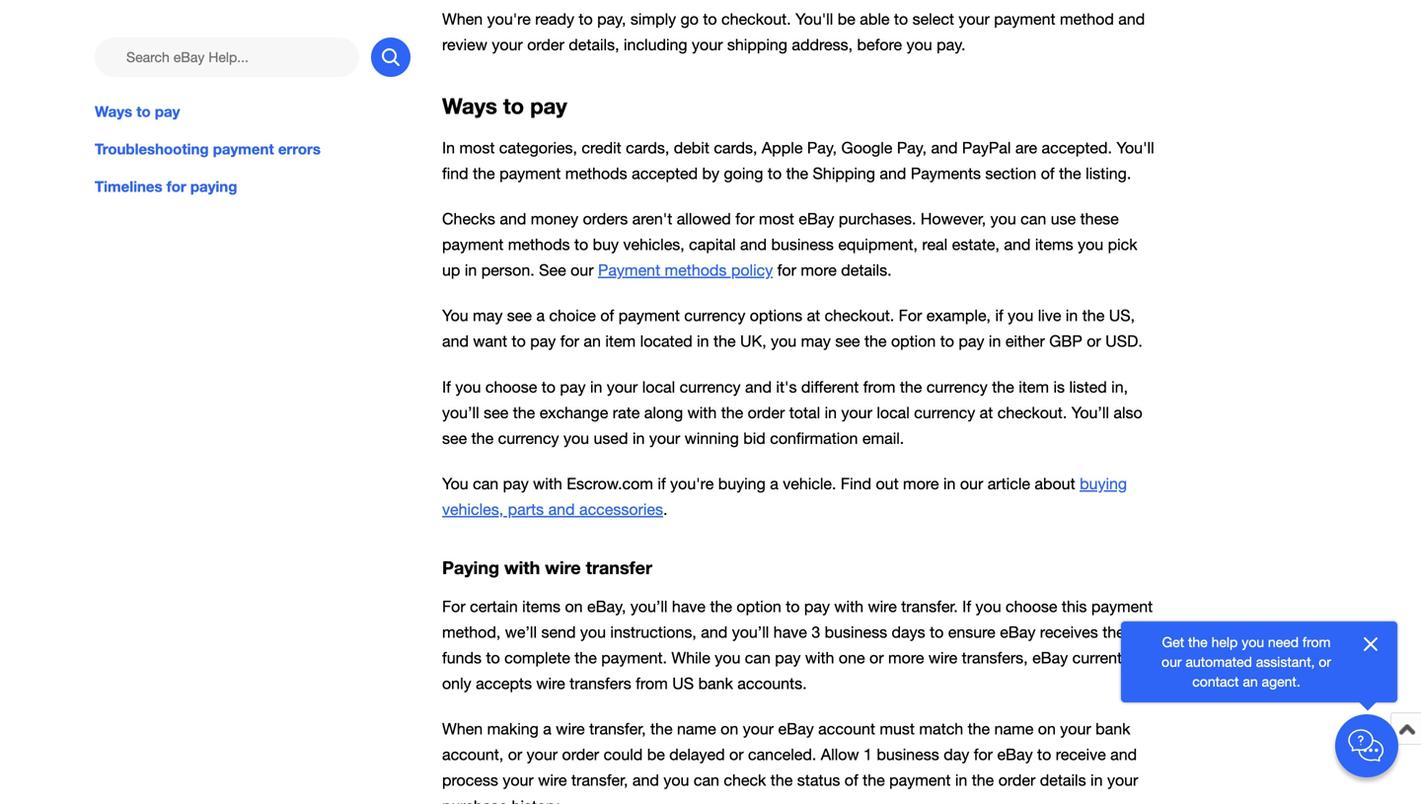 Task type: locate. For each thing, give the bounding box(es) containing it.
when inside when you're ready to pay, simply go to checkout. you'll be able to select your payment method and review your order details, including your shipping address, before you pay.
[[442, 10, 483, 28]]

payment inside checks and money orders aren't allowed for most ebay purchases. however, you can use these payment methods to buy vehicles, capital and business equipment, real estate, and items you pick up in person. see our
[[442, 235, 504, 254]]

0 vertical spatial have
[[672, 597, 706, 616]]

with down 3
[[805, 649, 834, 667]]

0 horizontal spatial choose
[[485, 378, 537, 396]]

get the help you need from our automated assistant, or contact an agent.
[[1162, 634, 1331, 690]]

1 horizontal spatial may
[[801, 332, 831, 351]]

1 horizontal spatial if
[[995, 307, 1003, 325]]

1 vertical spatial of
[[600, 307, 614, 325]]

and right parts
[[548, 501, 575, 519]]

send
[[541, 623, 576, 641]]

business up one
[[825, 623, 887, 641]]

0 vertical spatial checkout.
[[722, 10, 791, 28]]

payment down day
[[889, 772, 951, 790]]

buying right about
[[1080, 475, 1127, 493]]

0 horizontal spatial checkout.
[[722, 10, 791, 28]]

to inside when making a wire transfer, the name on your ebay account must match the name on your bank account, or your order could be delayed or canceled. allow 1 business day for ebay to receive and process your wire transfer, and you can check the status of the payment in the order details in your purchase history.
[[1037, 746, 1051, 764]]

with up parts
[[533, 475, 562, 493]]

1 horizontal spatial cards,
[[714, 138, 757, 157]]

bank up receive
[[1096, 720, 1131, 738]]

pay up exchange
[[560, 378, 586, 396]]

2 vertical spatial a
[[543, 720, 552, 738]]

from right need
[[1303, 634, 1331, 650]]

1 vertical spatial our
[[960, 475, 983, 493]]

items
[[1035, 235, 1073, 254], [522, 597, 561, 616]]

0 vertical spatial when
[[442, 10, 483, 28]]

1 vertical spatial business
[[825, 623, 887, 641]]

pay.
[[937, 35, 966, 54]]

receives
[[1040, 623, 1098, 641]]

0 vertical spatial bank
[[698, 675, 733, 693]]

1 vertical spatial if
[[658, 475, 666, 493]]

bank inside when making a wire transfer, the name on your ebay account must match the name on your bank account, or your order could be delayed or canceled. allow 1 business day for ebay to receive and process your wire transfer, and you can check the status of the payment in the order details in your purchase history.
[[1096, 720, 1131, 738]]

0 horizontal spatial local
[[642, 378, 675, 396]]

1 horizontal spatial an
[[1243, 674, 1258, 690]]

allowed
[[677, 210, 731, 228]]

or right assistant,
[[1319, 654, 1331, 670]]

item inside if you choose to pay in your local currency and it's different from the currency the item is listed in, you'll see the exchange rate along with the order total in your local currency at checkout. you'll also see the currency you used in your winning bid confirmation email.
[[1019, 378, 1049, 396]]

in up exchange
[[590, 378, 602, 396]]

allow
[[821, 746, 859, 764]]

for
[[167, 178, 186, 196], [736, 210, 755, 228], [777, 261, 796, 279], [560, 332, 579, 351], [974, 746, 993, 764]]

be
[[838, 10, 856, 28], [647, 746, 665, 764]]

may
[[473, 307, 503, 325], [801, 332, 831, 351]]

0 horizontal spatial you'll
[[796, 10, 833, 28]]

wire
[[545, 557, 581, 579], [868, 597, 897, 616], [929, 649, 958, 667], [536, 675, 565, 693], [556, 720, 585, 738], [538, 772, 567, 790]]

order up bid on the bottom of page
[[748, 404, 785, 422]]

you inside get the help you need from our automated assistant, or contact an agent.
[[1242, 634, 1264, 650]]

wire down the complete
[[536, 675, 565, 693]]

1 vertical spatial from
[[1303, 634, 1331, 650]]

to inside checks and money orders aren't allowed for most ebay purchases. however, you can use these payment methods to buy vehicles, capital and business equipment, real estate, and items you pick up in person. see our
[[574, 235, 588, 254]]

delayed
[[669, 746, 725, 764]]

2 vertical spatial business
[[877, 746, 939, 764]]

choose down want
[[485, 378, 537, 396]]

0 vertical spatial may
[[473, 307, 503, 325]]

1 vertical spatial choose
[[1006, 597, 1058, 616]]

select
[[913, 10, 954, 28]]

vehicles, down aren't
[[623, 235, 685, 254]]

you up ensure
[[976, 597, 1001, 616]]

2 you from the top
[[442, 475, 468, 493]]

before
[[857, 35, 902, 54]]

on up receive
[[1038, 720, 1056, 738]]

and left want
[[442, 332, 469, 351]]

ways to pay up categories,
[[442, 93, 567, 119]]

for inside for certain items on ebay, you'll have the option to pay with wire transfer. if you choose this payment method, we'll send you instructions, and you'll have 3 business days to ensure ebay receives the funds to complete the payment. while you can pay with one or more wire transfers, ebay currently only accepts wire transfers from us bank accounts.
[[442, 597, 466, 616]]

credit
[[582, 138, 621, 157]]

if right example,
[[995, 307, 1003, 325]]

pay up parts
[[503, 475, 529, 493]]

can up accounts.
[[745, 649, 771, 667]]

buying inside buying vehicles, parts and accessories
[[1080, 475, 1127, 493]]

1 horizontal spatial item
[[1019, 378, 1049, 396]]

1 vertical spatial if
[[962, 597, 971, 616]]

2 horizontal spatial checkout.
[[998, 404, 1067, 422]]

2 vertical spatial our
[[1162, 654, 1182, 670]]

0 horizontal spatial for
[[442, 597, 466, 616]]

1 vertical spatial a
[[770, 475, 779, 493]]

for certain items on ebay, you'll have the option to pay with wire transfer. if you choose this payment method, we'll send you instructions, and you'll have 3 business days to ensure ebay receives the funds to complete the payment. while you can pay with one or more wire transfers, ebay currently only accepts wire transfers from us bank accounts.
[[442, 597, 1153, 693]]

local up along
[[642, 378, 675, 396]]

2 horizontal spatial our
[[1162, 654, 1182, 670]]

payment inside when making a wire transfer, the name on your ebay account must match the name on your bank account, or your order could be delayed or canceled. allow 1 business day for ebay to receive and process your wire transfer, and you can check the status of the payment in the order details in your purchase history.
[[889, 772, 951, 790]]

confirmation
[[770, 429, 858, 448]]

the down 'canceled.' in the right bottom of the page
[[771, 772, 793, 790]]

2 buying from the left
[[1080, 475, 1127, 493]]

1 horizontal spatial choose
[[1006, 597, 1058, 616]]

1 buying from the left
[[718, 475, 766, 493]]

to up the details
[[1037, 746, 1051, 764]]

1 vertical spatial vehicles,
[[442, 501, 504, 519]]

at right options
[[807, 307, 820, 325]]

and inside if you choose to pay in your local currency and it's different from the currency the item is listed in, you'll see the exchange rate along with the order total in your local currency at checkout. you'll also see the currency you used in your winning bid confirmation email.
[[745, 378, 772, 396]]

1 horizontal spatial for
[[899, 307, 922, 325]]

is
[[1054, 378, 1065, 396]]

0 horizontal spatial our
[[571, 261, 594, 279]]

0 vertical spatial most
[[459, 138, 495, 157]]

apple
[[762, 138, 803, 157]]

you'll up address,
[[796, 10, 833, 28]]

1 horizontal spatial be
[[838, 10, 856, 28]]

1 vertical spatial you
[[442, 475, 468, 493]]

paying
[[190, 178, 237, 196]]

a right making
[[543, 720, 552, 738]]

of inside in most categories, credit cards, debit cards, apple pay, google pay, and paypal are accepted. you'll find the payment methods accepted by going to the shipping and payments section of the listing.
[[1041, 164, 1055, 182]]

0 vertical spatial our
[[571, 261, 594, 279]]

checkout. down details.
[[825, 307, 894, 325]]

currently
[[1072, 649, 1134, 667]]

payment
[[994, 10, 1056, 28], [213, 140, 274, 158], [500, 164, 561, 182], [442, 235, 504, 254], [619, 307, 680, 325], [1091, 597, 1153, 616], [889, 772, 951, 790]]

2 horizontal spatial from
[[1303, 634, 1331, 650]]

0 horizontal spatial if
[[658, 475, 666, 493]]

uk,
[[740, 332, 767, 351]]

0 horizontal spatial buying
[[718, 475, 766, 493]]

1 horizontal spatial name
[[994, 720, 1034, 738]]

in right used
[[633, 429, 645, 448]]

also
[[1114, 404, 1143, 422]]

to down apple
[[768, 164, 782, 182]]

troubleshooting payment errors link
[[95, 138, 411, 160]]

if up .
[[658, 475, 666, 493]]

0 vertical spatial at
[[807, 307, 820, 325]]

bank right us
[[698, 675, 733, 693]]

0 horizontal spatial be
[[647, 746, 665, 764]]

ebay right day
[[997, 746, 1033, 764]]

0 horizontal spatial item
[[605, 332, 636, 351]]

0 vertical spatial items
[[1035, 235, 1073, 254]]

an down choice
[[584, 332, 601, 351]]

when for when you're ready to pay, simply go to checkout. you'll be able to select your payment method and review your order details, including your shipping address, before you pay.
[[442, 10, 483, 28]]

be left able
[[838, 10, 856, 28]]

going
[[724, 164, 763, 182]]

this
[[1062, 597, 1087, 616]]

2 vertical spatial more
[[888, 649, 924, 667]]

instructions,
[[610, 623, 697, 641]]

methods
[[565, 164, 627, 182], [508, 235, 570, 254], [665, 261, 727, 279]]

at up article
[[980, 404, 993, 422]]

0 horizontal spatial items
[[522, 597, 561, 616]]

1 horizontal spatial bank
[[1096, 720, 1131, 738]]

and inside buying vehicles, parts and accessories
[[548, 501, 575, 519]]

when inside when making a wire transfer, the name on your ebay account must match the name on your bank account, or your order could be delayed or canceled. allow 1 business day for ebay to receive and process your wire transfer, and you can check the status of the payment in the order details in your purchase history.
[[442, 720, 483, 738]]

1 horizontal spatial you'll
[[1117, 138, 1154, 157]]

if you choose to pay in your local currency and it's different from the currency the item is listed in, you'll see the exchange rate along with the order total in your local currency at checkout. you'll also see the currency you used in your winning bid confirmation email.
[[442, 378, 1143, 448]]

local
[[642, 378, 675, 396], [877, 404, 910, 422]]

out
[[876, 475, 899, 493]]

currency inside you may see a choice of payment currency options at checkout. for example, if you live in the us, and want to pay for an item located in the uk, you may see the option to pay in either gbp or usd.
[[684, 307, 746, 325]]

option inside you may see a choice of payment currency options at checkout. for example, if you live in the us, and want to pay for an item located in the uk, you may see the option to pay in either gbp or usd.
[[891, 332, 936, 351]]

payment down checks
[[442, 235, 504, 254]]

making
[[487, 720, 539, 738]]

you'll up the instructions,
[[631, 597, 668, 616]]

or right 'gbp'
[[1087, 332, 1101, 351]]

0 vertical spatial methods
[[565, 164, 627, 182]]

cards,
[[626, 138, 669, 157], [714, 138, 757, 157]]

methods down credit on the left of the page
[[565, 164, 627, 182]]

1 vertical spatial be
[[647, 746, 665, 764]]

for down choice
[[560, 332, 579, 351]]

you'll down want
[[442, 404, 479, 422]]

currency
[[684, 307, 746, 325], [680, 378, 741, 396], [927, 378, 988, 396], [914, 404, 975, 422], [498, 429, 559, 448]]

2 horizontal spatial of
[[1041, 164, 1055, 182]]

and inside for certain items on ebay, you'll have the option to pay with wire transfer. if you choose this payment method, we'll send you instructions, and you'll have 3 business days to ensure ebay receives the funds to complete the payment. while you can pay with one or more wire transfers, ebay currently only accepts wire transfers from us bank accounts.
[[701, 623, 728, 641]]

for up method,
[[442, 597, 466, 616]]

can
[[1021, 210, 1046, 228], [473, 475, 499, 493], [745, 649, 771, 667], [694, 772, 719, 790]]

you'll inside when you're ready to pay, simply go to checkout. you'll be able to select your payment method and review your order details, including your shipping address, before you pay.
[[796, 10, 833, 28]]

us,
[[1109, 307, 1135, 325]]

a
[[536, 307, 545, 325], [770, 475, 779, 493], [543, 720, 552, 738]]

the inside get the help you need from our automated assistant, or contact an agent.
[[1188, 634, 1208, 650]]

if inside if you choose to pay in your local currency and it's different from the currency the item is listed in, you'll see the exchange rate along with the order total in your local currency at checkout. you'll also see the currency you used in your winning bid confirmation email.
[[442, 378, 451, 396]]

0 horizontal spatial cards,
[[626, 138, 669, 157]]

0 horizontal spatial you're
[[487, 10, 531, 28]]

1 horizontal spatial buying
[[1080, 475, 1127, 493]]

orders
[[583, 210, 628, 228]]

items up send
[[522, 597, 561, 616]]

2 vertical spatial you'll
[[732, 623, 769, 641]]

0 vertical spatial be
[[838, 10, 856, 28]]

2 vertical spatial methods
[[665, 261, 727, 279]]

an inside you may see a choice of payment currency options at checkout. for example, if you live in the us, and want to pay for an item located in the uk, you may see the option to pay in either gbp or usd.
[[584, 332, 601, 351]]

about
[[1035, 475, 1075, 493]]

option inside for certain items on ebay, you'll have the option to pay with wire transfer. if you choose this payment method, we'll send you instructions, and you'll have 3 business days to ensure ebay receives the funds to complete the payment. while you can pay with one or more wire transfers, ebay currently only accepts wire transfers from us bank accounts.
[[737, 597, 781, 616]]

1 horizontal spatial on
[[721, 720, 738, 738]]

pay, up shipping
[[807, 138, 837, 157]]

ways to pay
[[442, 93, 567, 119], [95, 103, 180, 120]]

on up the delayed
[[721, 720, 738, 738]]

0 vertical spatial you'll
[[796, 10, 833, 28]]

0 horizontal spatial name
[[677, 720, 716, 738]]

in inside checks and money orders aren't allowed for most ebay purchases. however, you can use these payment methods to buy vehicles, capital and business equipment, real estate, and items you pick up in person. see our
[[465, 261, 477, 279]]

and down could in the left bottom of the page
[[633, 772, 659, 790]]

ways up troubleshooting
[[95, 103, 132, 120]]

in left article
[[944, 475, 956, 493]]

item inside you may see a choice of payment currency options at checkout. for example, if you live in the us, and want to pay for an item located in the uk, you may see the option to pay in either gbp or usd.
[[605, 332, 636, 351]]

you may see a choice of payment currency options at checkout. for example, if you live in the us, and want to pay for an item located in the uk, you may see the option to pay in either gbp or usd.
[[442, 307, 1143, 351]]

usd.
[[1106, 332, 1143, 351]]

1 horizontal spatial pay,
[[897, 138, 927, 157]]

our right see
[[571, 261, 594, 279]]

or inside you may see a choice of payment currency options at checkout. for example, if you live in the us, and want to pay for an item located in the uk, you may see the option to pay in either gbp or usd.
[[1087, 332, 1101, 351]]

payment methods policy for more details.
[[598, 261, 892, 279]]

1 horizontal spatial if
[[962, 597, 971, 616]]

on inside for certain items on ebay, you'll have the option to pay with wire transfer. if you choose this payment method, we'll send you instructions, and you'll have 3 business days to ensure ebay receives the funds to complete the payment. while you can pay with one or more wire transfers, ebay currently only accepts wire transfers from us bank accounts.
[[565, 597, 583, 616]]

checkout.
[[722, 10, 791, 28], [825, 307, 894, 325], [998, 404, 1067, 422]]

you inside when you're ready to pay, simply go to checkout. you'll be able to select your payment method and review your order details, including your shipping address, before you pay.
[[907, 35, 932, 54]]

business inside checks and money orders aren't allowed for most ebay purchases. however, you can use these payment methods to buy vehicles, capital and business equipment, real estate, and items you pick up in person. see our
[[771, 235, 834, 254]]

options
[[750, 307, 803, 325]]

order inside if you choose to pay in your local currency and it's different from the currency the item is listed in, you'll see the exchange rate along with the order total in your local currency at checkout. you'll also see the currency you used in your winning bid confirmation email.
[[748, 404, 785, 422]]

item left is on the top right of the page
[[1019, 378, 1049, 396]]

or
[[1087, 332, 1101, 351], [870, 649, 884, 667], [1319, 654, 1331, 670], [508, 746, 522, 764], [729, 746, 744, 764]]

name
[[677, 720, 716, 738], [994, 720, 1034, 738]]

see
[[539, 261, 566, 279]]

payment left method
[[994, 10, 1056, 28]]

1 horizontal spatial option
[[891, 332, 936, 351]]

transfer,
[[589, 720, 646, 738], [571, 772, 628, 790]]

choose inside if you choose to pay in your local currency and it's different from the currency the item is listed in, you'll see the exchange rate along with the order total in your local currency at checkout. you'll also see the currency you used in your winning bid confirmation email.
[[485, 378, 537, 396]]

us
[[672, 675, 694, 693]]

a inside when making a wire transfer, the name on your ebay account must match the name on your bank account, or your order could be delayed or canceled. allow 1 business day for ebay to receive and process your wire transfer, and you can check the status of the payment in the order details in your purchase history.
[[543, 720, 552, 738]]

if inside for certain items on ebay, you'll have the option to pay with wire transfer. if you choose this payment method, we'll send you instructions, and you'll have 3 business days to ensure ebay receives the funds to complete the payment. while you can pay with one or more wire transfers, ebay currently only accepts wire transfers from us bank accounts.
[[962, 597, 971, 616]]

0 vertical spatial if
[[995, 307, 1003, 325]]

accounts.
[[738, 675, 807, 693]]

.
[[663, 501, 668, 519]]

transfer, up could in the left bottom of the page
[[589, 720, 646, 738]]

2 when from the top
[[442, 720, 483, 738]]

troubleshooting
[[95, 140, 209, 158]]

name right 'match' on the bottom right
[[994, 720, 1034, 738]]

complete
[[504, 649, 570, 667]]

order down ready at the left top of page
[[527, 35, 564, 54]]

more left details.
[[801, 261, 837, 279]]

of right choice
[[600, 307, 614, 325]]

payments
[[911, 164, 981, 182]]

match
[[919, 720, 963, 738]]

your down go
[[692, 35, 723, 54]]

can left use
[[1021, 210, 1046, 228]]

0 vertical spatial for
[[899, 307, 922, 325]]

0 vertical spatial of
[[1041, 164, 1055, 182]]

0 vertical spatial choose
[[485, 378, 537, 396]]

1 vertical spatial for
[[442, 597, 466, 616]]

debit
[[674, 138, 710, 157]]

checkout. inside if you choose to pay in your local currency and it's different from the currency the item is listed in, you'll see the exchange rate along with the order total in your local currency at checkout. you'll also see the currency you used in your winning bid confirmation email.
[[998, 404, 1067, 422]]

1 you from the top
[[442, 307, 468, 325]]

Search eBay Help... text field
[[95, 38, 359, 77]]

1 vertical spatial have
[[774, 623, 807, 641]]

most inside checks and money orders aren't allowed for most ebay purchases. however, you can use these payment methods to buy vehicles, capital and business equipment, real estate, and items you pick up in person. see our
[[759, 210, 794, 228]]

2 vertical spatial checkout.
[[998, 404, 1067, 422]]

example,
[[927, 307, 991, 325]]

1 when from the top
[[442, 10, 483, 28]]

could
[[604, 746, 643, 764]]

1 vertical spatial you'll
[[631, 597, 668, 616]]

more
[[801, 261, 837, 279], [903, 475, 939, 493], [888, 649, 924, 667]]

most right in
[[459, 138, 495, 157]]

0 vertical spatial if
[[442, 378, 451, 396]]

to
[[579, 10, 593, 28], [703, 10, 717, 28], [894, 10, 908, 28], [503, 93, 524, 119], [136, 103, 151, 120], [768, 164, 782, 182], [574, 235, 588, 254], [512, 332, 526, 351], [940, 332, 954, 351], [542, 378, 556, 396], [786, 597, 800, 616], [930, 623, 944, 641], [486, 649, 500, 667], [1037, 746, 1051, 764]]

for inside when making a wire transfer, the name on your ebay account must match the name on your bank account, or your order could be delayed or canceled. allow 1 business day for ebay to receive and process your wire transfer, and you can check the status of the payment in the order details in your purchase history.
[[974, 746, 993, 764]]

0 horizontal spatial if
[[442, 378, 451, 396]]

1 horizontal spatial most
[[759, 210, 794, 228]]

most down going
[[759, 210, 794, 228]]

1 horizontal spatial checkout.
[[825, 307, 894, 325]]

you're inside when you're ready to pay, simply go to checkout. you'll be able to select your payment method and review your order details, including your shipping address, before you pay.
[[487, 10, 531, 28]]

you're down your winning at the bottom
[[670, 475, 714, 493]]

items inside checks and money orders aren't allowed for most ebay purchases. however, you can use these payment methods to buy vehicles, capital and business equipment, real estate, and items you pick up in person. see our
[[1035, 235, 1073, 254]]

option
[[891, 332, 936, 351], [737, 597, 781, 616]]

0 vertical spatial option
[[891, 332, 936, 351]]

you up estate,
[[991, 210, 1016, 228]]

checkout. up shipping
[[722, 10, 791, 28]]

if
[[442, 378, 451, 396], [962, 597, 971, 616]]

0 horizontal spatial ways to pay
[[95, 103, 180, 120]]

of inside you may see a choice of payment currency options at checkout. for example, if you live in the us, and want to pay for an item located in the uk, you may see the option to pay in either gbp or usd.
[[600, 307, 614, 325]]

see
[[507, 307, 532, 325], [835, 332, 860, 351], [484, 404, 509, 422], [442, 429, 467, 448]]

0 horizontal spatial bank
[[698, 675, 733, 693]]

with up certain
[[504, 557, 540, 579]]

0 horizontal spatial on
[[565, 597, 583, 616]]

from right different at the right
[[863, 378, 896, 396]]

the down accepted.
[[1059, 164, 1081, 182]]

items inside for certain items on ebay, you'll have the option to pay with wire transfer. if you choose this payment method, we'll send you instructions, and you'll have 3 business days to ensure ebay receives the funds to complete the payment. while you can pay with one or more wire transfers, ebay currently only accepts wire transfers from us bank accounts.
[[522, 597, 561, 616]]

may up want
[[473, 307, 503, 325]]

ways
[[442, 93, 497, 119], [95, 103, 132, 120]]

most
[[459, 138, 495, 157], [759, 210, 794, 228]]

need
[[1268, 634, 1299, 650]]

an
[[584, 332, 601, 351], [1243, 674, 1258, 690]]

of down allow
[[845, 772, 858, 790]]

when you're ready to pay, simply go to checkout. you'll be able to select your payment method and review your order details, including your shipping address, before you pay.
[[442, 10, 1145, 54]]

you're
[[487, 10, 531, 28], [670, 475, 714, 493]]

a inside you may see a choice of payment currency options at checkout. for example, if you live in the us, and want to pay for an item located in the uk, you may see the option to pay in either gbp or usd.
[[536, 307, 545, 325]]

in right located
[[697, 332, 709, 351]]

only
[[442, 675, 471, 693]]

ebay inside checks and money orders aren't allowed for most ebay purchases. however, you can use these payment methods to buy vehicles, capital and business equipment, real estate, and items you pick up in person. see our
[[799, 210, 834, 228]]

0 vertical spatial you
[[442, 307, 468, 325]]

0 vertical spatial an
[[584, 332, 601, 351]]

transfer, down could in the left bottom of the page
[[571, 772, 628, 790]]

0 vertical spatial transfer,
[[589, 720, 646, 738]]

1 vertical spatial item
[[1019, 378, 1049, 396]]

an inside get the help you need from our automated assistant, or contact an agent.
[[1243, 674, 1258, 690]]

of
[[1041, 164, 1055, 182], [600, 307, 614, 325], [845, 772, 858, 790]]

you inside you may see a choice of payment currency options at checkout. for example, if you live in the us, and want to pay for an item located in the uk, you may see the option to pay in either gbp or usd.
[[442, 307, 468, 325]]

and left money at the top
[[500, 210, 526, 228]]

checks
[[442, 210, 495, 228]]

on up send
[[565, 597, 583, 616]]

payment right this
[[1091, 597, 1153, 616]]

you'll inside in most categories, credit cards, debit cards, apple pay, google pay, and paypal are accepted. you'll find the payment methods accepted by going to the shipping and payments section of the listing.
[[1117, 138, 1154, 157]]

1 horizontal spatial our
[[960, 475, 983, 493]]

your up pay.
[[959, 10, 990, 28]]

1 vertical spatial when
[[442, 720, 483, 738]]

find
[[442, 164, 468, 182]]

buying vehicles, parts and accessories
[[442, 475, 1127, 519]]

you'll
[[442, 404, 479, 422], [631, 597, 668, 616], [732, 623, 769, 641]]

1 vertical spatial local
[[877, 404, 910, 422]]

1 vertical spatial may
[[801, 332, 831, 351]]

0 vertical spatial vehicles,
[[623, 235, 685, 254]]

1 horizontal spatial from
[[863, 378, 896, 396]]

with up your winning at the bottom
[[688, 404, 717, 422]]

for left paying at the top of the page
[[167, 178, 186, 196]]

ebay
[[799, 210, 834, 228], [1000, 623, 1036, 641], [1032, 649, 1068, 667], [778, 720, 814, 738], [997, 746, 1033, 764]]

1 vertical spatial option
[[737, 597, 781, 616]]



Task type: vqa. For each thing, say whether or not it's contained in the screenshot.
the leftmost Robot
no



Task type: describe. For each thing, give the bounding box(es) containing it.
errors
[[278, 140, 321, 158]]

ready
[[535, 10, 574, 28]]

google
[[841, 138, 893, 157]]

the up day
[[968, 720, 990, 738]]

you for you may see a choice of payment currency options at checkout. for example, if you live in the us, and want to pay for an item located in the uk, you may see the option to pay in either gbp or usd.
[[442, 307, 468, 325]]

paypal
[[962, 138, 1011, 157]]

to down example,
[[940, 332, 954, 351]]

want
[[473, 332, 507, 351]]

in down receive
[[1091, 772, 1103, 790]]

transfers
[[570, 675, 631, 693]]

total
[[789, 404, 820, 422]]

choose inside for certain items on ebay, you'll have the option to pay with wire transfer. if you choose this payment method, we'll send you instructions, and you'll have 3 business days to ensure ebay receives the funds to complete the payment. while you can pay with one or more wire transfers, ebay currently only accepts wire transfers from us bank accounts.
[[1006, 597, 1058, 616]]

when making a wire transfer, the name on your ebay account must match the name on your bank account, or your order could be delayed or canceled. allow 1 business day for ebay to receive and process your wire transfer, and you can check the status of the payment in the order details in your purchase history.
[[442, 720, 1138, 804]]

1
[[864, 746, 872, 764]]

wire up history. at the left of page
[[538, 772, 567, 790]]

the left us,
[[1082, 307, 1105, 325]]

aren't
[[632, 210, 672, 228]]

to up accepts
[[486, 649, 500, 667]]

methods inside checks and money orders aren't allowed for most ebay purchases. however, you can use these payment methods to buy vehicles, capital and business equipment, real estate, and items you pick up in person. see our
[[508, 235, 570, 254]]

pay inside if you choose to pay in your local currency and it's different from the currency the item is listed in, you'll see the exchange rate along with the order total in your local currency at checkout. you'll also see the currency you used in your winning bid confirmation email.
[[560, 378, 586, 396]]

transfer.
[[901, 597, 958, 616]]

can up paying
[[473, 475, 499, 493]]

to right able
[[894, 10, 908, 28]]

you up the "either"
[[1008, 307, 1034, 325]]

and inside you may see a choice of payment currency options at checkout. for example, if you live in the us, and want to pay for an item located in the uk, you may see the option to pay in either gbp or usd.
[[442, 332, 469, 351]]

1 horizontal spatial local
[[877, 404, 910, 422]]

up
[[442, 261, 460, 279]]

0 vertical spatial more
[[801, 261, 837, 279]]

capital
[[689, 235, 736, 254]]

order left the details
[[999, 772, 1036, 790]]

in left the "either"
[[989, 332, 1001, 351]]

your up receive
[[1060, 720, 1091, 738]]

real
[[922, 235, 948, 254]]

with up one
[[834, 597, 864, 616]]

from inside if you choose to pay in your local currency and it's different from the currency the item is listed in, you'll see the exchange rate along with the order total in your local currency at checkout. you'll also see the currency you used in your winning bid confirmation email.
[[863, 378, 896, 396]]

2 pay, from the left
[[897, 138, 927, 157]]

the down details.
[[865, 332, 887, 351]]

accepted.
[[1042, 138, 1112, 157]]

accepts
[[476, 675, 532, 693]]

to up categories,
[[503, 93, 524, 119]]

vehicles, inside checks and money orders aren't allowed for most ebay purchases. however, you can use these payment methods to buy vehicles, capital and business equipment, real estate, and items you pick up in person. see our
[[623, 235, 685, 254]]

wire left transfer
[[545, 557, 581, 579]]

of inside when making a wire transfer, the name on your ebay account must match the name on your bank account, or your order could be delayed or canceled. allow 1 business day for ebay to receive and process your wire transfer, and you can check the status of the payment in the order details in your purchase history.
[[845, 772, 858, 790]]

to inside the ways to pay link
[[136, 103, 151, 120]]

receive
[[1056, 746, 1106, 764]]

the up transfers
[[575, 649, 597, 667]]

payment inside when you're ready to pay, simply go to checkout. you'll be able to select your payment method and review your order details, including your shipping address, before you pay.
[[994, 10, 1056, 28]]

troubleshooting payment errors
[[95, 140, 321, 158]]

the up email.
[[900, 378, 922, 396]]

funds
[[442, 649, 482, 667]]

1 horizontal spatial ways to pay
[[442, 93, 567, 119]]

to left pay,
[[579, 10, 593, 28]]

business inside when making a wire transfer, the name on your ebay account must match the name on your bank account, or your order could be delayed or canceled. allow 1 business day for ebay to receive and process your wire transfer, and you can check the status of the payment in the order details in your purchase history.
[[877, 746, 939, 764]]

assistant,
[[1256, 654, 1315, 670]]

rate
[[613, 404, 640, 422]]

and down google
[[880, 164, 906, 182]]

2 horizontal spatial you'll
[[732, 623, 769, 641]]

the left exchange
[[513, 404, 535, 422]]

checkout. inside when you're ready to pay, simply go to checkout. you'll be able to select your payment method and review your order details, including your shipping address, before you pay.
[[722, 10, 791, 28]]

you for you can pay with escrow.com if you're buying a vehicle. find out more in our article about
[[442, 475, 468, 493]]

1 horizontal spatial ways
[[442, 93, 497, 119]]

order left could in the left bottom of the page
[[562, 746, 599, 764]]

the left uk,
[[714, 332, 736, 351]]

to down transfer.
[[930, 623, 944, 641]]

our inside get the help you need from our automated assistant, or contact an agent.
[[1162, 654, 1182, 670]]

business inside for certain items on ebay, you'll have the option to pay with wire transfer. if you choose this payment method, we'll send you instructions, and you'll have 3 business days to ensure ebay receives the funds to complete the payment. while you can pay with one or more wire transfers, ebay currently only accepts wire transfers from us bank accounts.
[[825, 623, 887, 641]]

choice
[[549, 307, 596, 325]]

from inside for certain items on ebay, you'll have the option to pay with wire transfer. if you choose this payment method, we'll send you instructions, and you'll have 3 business days to ensure ebay receives the funds to complete the payment. while you can pay with one or more wire transfers, ebay currently only accepts wire transfers from us bank accounts.
[[636, 675, 668, 693]]

automated
[[1186, 654, 1252, 670]]

1 horizontal spatial you'll
[[631, 597, 668, 616]]

purchase
[[442, 797, 507, 804]]

for right policy
[[777, 261, 796, 279]]

in down day
[[955, 772, 968, 790]]

find
[[841, 475, 872, 493]]

payment down the ways to pay link
[[213, 140, 274, 158]]

we'll
[[505, 623, 537, 641]]

along
[[644, 404, 683, 422]]

pay up troubleshooting
[[155, 103, 180, 120]]

can inside when making a wire transfer, the name on your ebay account must match the name on your bank account, or your order could be delayed or canceled. allow 1 business day for ebay to receive and process your wire transfer, and you can check the status of the payment in the order details in your purchase history.
[[694, 772, 719, 790]]

to up accounts.
[[786, 597, 800, 616]]

ebay up transfers,
[[1000, 623, 1036, 641]]

payment inside for certain items on ebay, you'll have the option to pay with wire transfer. if you choose this payment method, we'll send you instructions, and you'll have 3 business days to ensure ebay receives the funds to complete the payment. while you can pay with one or more wire transfers, ebay currently only accepts wire transfers from us bank accounts.
[[1091, 597, 1153, 616]]

and up policy
[[740, 235, 767, 254]]

timelines for paying link
[[95, 176, 411, 198]]

you down want
[[455, 378, 481, 396]]

for inside you may see a choice of payment currency options at checkout. for example, if you live in the us, and want to pay for an item located in the uk, you may see the option to pay in either gbp or usd.
[[560, 332, 579, 351]]

with inside if you choose to pay in your local currency and it's different from the currency the item is listed in, you'll see the exchange rate along with the order total in your local currency at checkout. you'll also see the currency you used in your winning bid confirmation email.
[[688, 404, 717, 422]]

canceled.
[[748, 746, 817, 764]]

2 name from the left
[[994, 720, 1034, 738]]

your up 'canceled.' in the right bottom of the page
[[743, 720, 774, 738]]

or inside for certain items on ebay, you'll have the option to pay with wire transfer. if you choose this payment method, we'll send you instructions, and you'll have 3 business days to ensure ebay receives the funds to complete the payment. while you can pay with one or more wire transfers, ebay currently only accepts wire transfers from us bank accounts.
[[870, 649, 884, 667]]

pay down example,
[[959, 332, 984, 351]]

checkout. inside you may see a choice of payment currency options at checkout. for example, if you live in the us, and want to pay for an item located in the uk, you may see the option to pay in either gbp or usd.
[[825, 307, 894, 325]]

are
[[1015, 138, 1037, 157]]

1 vertical spatial you're
[[670, 475, 714, 493]]

get the help you need from our automated assistant, or contact an agent. tooltip
[[1153, 633, 1340, 692]]

different
[[801, 378, 859, 396]]

1 vertical spatial transfer,
[[571, 772, 628, 790]]

0 horizontal spatial may
[[473, 307, 503, 325]]

payment inside in most categories, credit cards, debit cards, apple pay, google pay, and paypal are accepted. you'll find the payment methods accepted by going to the shipping and payments section of the listing.
[[500, 164, 561, 182]]

your up rate in the bottom left of the page
[[607, 378, 638, 396]]

method,
[[442, 623, 501, 641]]

it's
[[776, 378, 797, 396]]

in down different at the right
[[825, 404, 837, 422]]

days
[[892, 623, 925, 641]]

can inside for certain items on ebay, you'll have the option to pay with wire transfer. if you choose this payment method, we'll send you instructions, and you'll have 3 business days to ensure ebay receives the funds to complete the payment. while you can pay with one or more wire transfers, ebay currently only accepts wire transfers from us bank accounts.
[[745, 649, 771, 667]]

pay up accounts.
[[775, 649, 801, 667]]

you down 'ebay,'
[[580, 623, 606, 641]]

payment
[[598, 261, 660, 279]]

or down making
[[508, 746, 522, 764]]

use
[[1051, 210, 1076, 228]]

status
[[797, 772, 840, 790]]

vehicle.
[[783, 475, 836, 493]]

the down apple
[[786, 164, 808, 182]]

you right while
[[715, 649, 741, 667]]

for inside you may see a choice of payment currency options at checkout. for example, if you live in the us, and want to pay for an item located in the uk, you may see the option to pay in either gbp or usd.
[[899, 307, 922, 325]]

the up the delayed
[[650, 720, 673, 738]]

the up currently
[[1103, 623, 1125, 641]]

0 horizontal spatial have
[[672, 597, 706, 616]]

your right review
[[492, 35, 523, 54]]

ebay,
[[587, 597, 626, 616]]

shipping
[[727, 35, 788, 54]]

the down want
[[471, 429, 494, 448]]

ensure
[[948, 623, 996, 641]]

1 vertical spatial more
[[903, 475, 939, 493]]

vehicles, inside buying vehicles, parts and accessories
[[442, 501, 504, 519]]

or inside get the help you need from our automated assistant, or contact an agent.
[[1319, 654, 1331, 670]]

either
[[1006, 332, 1045, 351]]

however,
[[921, 210, 986, 228]]

escrow.com
[[567, 475, 653, 493]]

ebay up 'canceled.' in the right bottom of the page
[[778, 720, 814, 738]]

by
[[702, 164, 720, 182]]

0 horizontal spatial ways
[[95, 103, 132, 120]]

pay down choice
[[530, 332, 556, 351]]

for inside checks and money orders aren't allowed for most ebay purchases. however, you can use these payment methods to buy vehicles, capital and business equipment, real estate, and items you pick up in person. see our
[[736, 210, 755, 228]]

exchange
[[540, 404, 608, 422]]

the down the "either"
[[992, 378, 1014, 396]]

buy
[[593, 235, 619, 254]]

the left the details
[[972, 772, 994, 790]]

in most categories, credit cards, debit cards, apple pay, google pay, and paypal are accepted. you'll find the payment methods accepted by going to the shipping and payments section of the listing.
[[442, 138, 1154, 182]]

used
[[594, 429, 628, 448]]

pay up 3
[[804, 597, 830, 616]]

the up your winning at the bottom
[[721, 404, 743, 422]]

timelines
[[95, 178, 162, 196]]

shipping
[[813, 164, 875, 182]]

most inside in most categories, credit cards, debit cards, apple pay, google pay, and paypal are accepted. you'll find the payment methods accepted by going to the shipping and payments section of the listing.
[[459, 138, 495, 157]]

accessories
[[579, 501, 663, 519]]

to inside if you choose to pay in your local currency and it's different from the currency the item is listed in, you'll see the exchange rate along with the order total in your local currency at checkout. you'll also see the currency you used in your winning bid confirmation email.
[[542, 378, 556, 396]]

one
[[839, 649, 865, 667]]

accepted
[[632, 164, 698, 182]]

and right receive
[[1110, 746, 1137, 764]]

while
[[672, 649, 710, 667]]

2 cards, from the left
[[714, 138, 757, 157]]

pay,
[[597, 10, 626, 28]]

listed
[[1069, 378, 1107, 396]]

to right want
[[512, 332, 526, 351]]

1 pay, from the left
[[807, 138, 837, 157]]

order inside when you're ready to pay, simply go to checkout. you'll be able to select your payment method and review your order details, including your shipping address, before you pay.
[[527, 35, 564, 54]]

the down 1
[[863, 772, 885, 790]]

your winning
[[649, 429, 739, 448]]

wire up days
[[868, 597, 897, 616]]

payment inside you may see a choice of payment currency options at checkout. for example, if you live in the us, and want to pay for an item located in the uk, you may see the option to pay in either gbp or usd.
[[619, 307, 680, 325]]

buying vehicles, parts and accessories link
[[442, 475, 1127, 519]]

or up check
[[729, 746, 744, 764]]

to right go
[[703, 10, 717, 28]]

money
[[531, 210, 578, 228]]

you down exchange
[[564, 429, 589, 448]]

wire down transfers
[[556, 720, 585, 738]]

and inside when you're ready to pay, simply go to checkout. you'll be able to select your payment method and review your order details, including your shipping address, before you pay.
[[1118, 10, 1145, 28]]

from inside get the help you need from our automated assistant, or contact an agent.
[[1303, 634, 1331, 650]]

you can pay with escrow.com if you're buying a vehicle. find out more in our article about
[[442, 475, 1080, 493]]

at inside if you choose to pay in your local currency and it's different from the currency the item is listed in, you'll see the exchange rate along with the order total in your local currency at checkout. you'll also see the currency you used in your winning bid confirmation email.
[[980, 404, 993, 422]]

you inside when making a wire transfer, the name on your ebay account must match the name on your bank account, or your order could be delayed or canceled. allow 1 business day for ebay to receive and process your wire transfer, and you can check the status of the payment in the order details in your purchase history.
[[664, 772, 689, 790]]

pay up categories,
[[530, 93, 567, 119]]

when for when making a wire transfer, the name on your ebay account must match the name on your bank account, or your order could be delayed or canceled. allow 1 business day for ebay to receive and process your wire transfer, and you can check the status of the payment in the order details in your purchase history.
[[442, 720, 483, 738]]

1 horizontal spatial have
[[774, 623, 807, 641]]

the up while
[[710, 597, 732, 616]]

bid
[[743, 429, 766, 448]]

methods inside in most categories, credit cards, debit cards, apple pay, google pay, and paypal are accepted. you'll find the payment methods accepted by going to the shipping and payments section of the listing.
[[565, 164, 627, 182]]

can inside checks and money orders aren't allowed for most ebay purchases. however, you can use these payment methods to buy vehicles, capital and business equipment, real estate, and items you pick up in person. see our
[[1021, 210, 1046, 228]]

your up email.
[[841, 404, 872, 422]]

you down these
[[1078, 235, 1104, 254]]

you down options
[[771, 332, 797, 351]]

go
[[681, 10, 699, 28]]

our inside checks and money orders aren't allowed for most ebay purchases. however, you can use these payment methods to buy vehicles, capital and business equipment, real estate, and items you pick up in person. see our
[[571, 261, 594, 279]]

be inside when making a wire transfer, the name on your ebay account must match the name on your bank account, or your order could be delayed or canceled. allow 1 business day for ebay to receive and process your wire transfer, and you can check the status of the payment in the order details in your purchase history.
[[647, 746, 665, 764]]

3
[[812, 623, 820, 641]]

checks and money orders aren't allowed for most ebay purchases. however, you can use these payment methods to buy vehicles, capital and business equipment, real estate, and items you pick up in person. see our
[[442, 210, 1138, 279]]

at inside you may see a choice of payment currency options at checkout. for example, if you live in the us, and want to pay for an item located in the uk, you may see the option to pay in either gbp or usd.
[[807, 307, 820, 325]]

located
[[640, 332, 693, 351]]

the right find
[[473, 164, 495, 182]]

to inside in most categories, credit cards, debit cards, apple pay, google pay, and paypal are accepted. you'll find the payment methods accepted by going to the shipping and payments section of the listing.
[[768, 164, 782, 182]]

and up payments
[[931, 138, 958, 157]]

details,
[[569, 35, 619, 54]]

in right the live
[[1066, 307, 1078, 325]]

more inside for certain items on ebay, you'll have the option to pay with wire transfer. if you choose this payment method, we'll send you instructions, and you'll have 3 business days to ensure ebay receives the funds to complete the payment. while you can pay with one or more wire transfers, ebay currently only accepts wire transfers from us bank accounts.
[[888, 649, 924, 667]]

purchases.
[[839, 210, 916, 228]]

be inside when you're ready to pay, simply go to checkout. you'll be able to select your payment method and review your order details, including your shipping address, before you pay.
[[838, 10, 856, 28]]

your up history. at the left of page
[[503, 772, 534, 790]]

method
[[1060, 10, 1114, 28]]

wire down ensure
[[929, 649, 958, 667]]

your down making
[[527, 746, 558, 764]]

1 cards, from the left
[[626, 138, 669, 157]]

estate,
[[952, 235, 1000, 254]]

ways to pay link
[[95, 101, 411, 122]]

if inside you may see a choice of payment currency options at checkout. for example, if you live in the us, and want to pay for an item located in the uk, you may see the option to pay in either gbp or usd.
[[995, 307, 1003, 325]]

1 name from the left
[[677, 720, 716, 738]]

section
[[985, 164, 1037, 182]]

2 horizontal spatial on
[[1038, 720, 1056, 738]]

and right estate,
[[1004, 235, 1031, 254]]

you'll inside if you choose to pay in your local currency and it's different from the currency the item is listed in, you'll see the exchange rate along with the order total in your local currency at checkout. you'll also see the currency you used in your winning bid confirmation email.
[[442, 404, 479, 422]]

agent.
[[1262, 674, 1301, 690]]

ebay down receives
[[1032, 649, 1068, 667]]

bank inside for certain items on ebay, you'll have the option to pay with wire transfer. if you choose this payment method, we'll send you instructions, and you'll have 3 business days to ensure ebay receives the funds to complete the payment. while you can pay with one or more wire transfers, ebay currently only accepts wire transfers from us bank accounts.
[[698, 675, 733, 693]]

pick
[[1108, 235, 1138, 254]]

your right the details
[[1107, 772, 1138, 790]]

contact
[[1193, 674, 1239, 690]]

help
[[1212, 634, 1238, 650]]

process
[[442, 772, 498, 790]]



